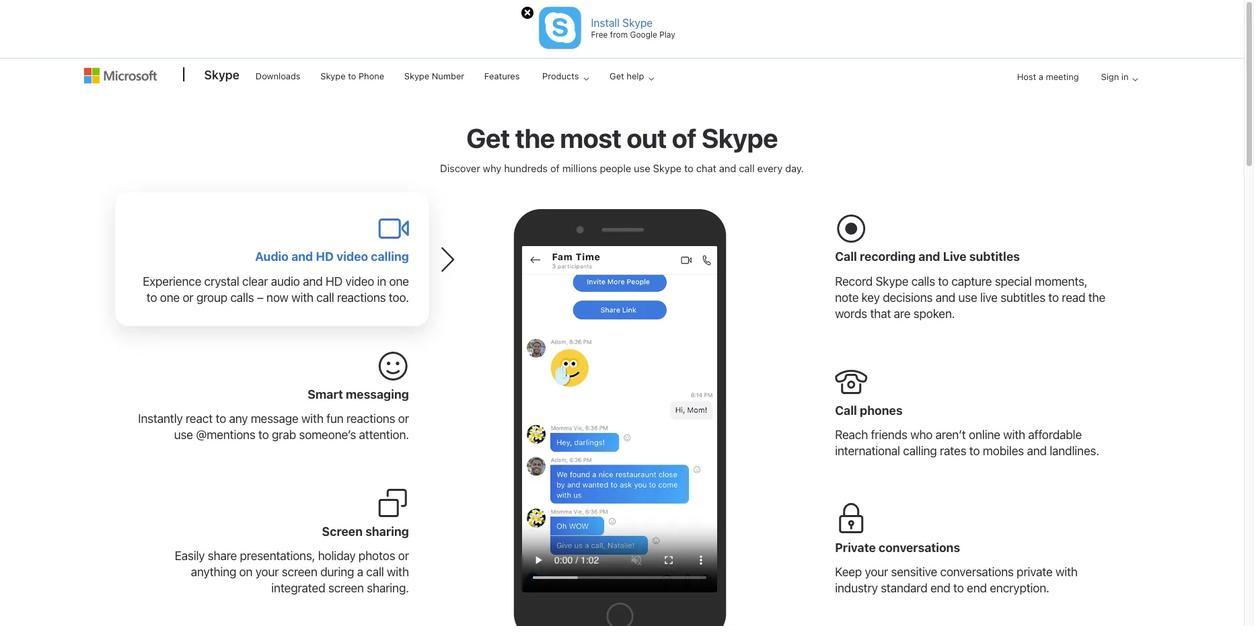 Task type: locate. For each thing, give the bounding box(es) containing it.
with down audio
[[291, 291, 313, 305]]

affordable
[[1028, 428, 1082, 442]]

and inside reach friends who aren't online with affordable international calling rates to mobiles and landlines.
[[1027, 444, 1047, 458]]

skype up every
[[702, 122, 778, 153]]

video inside experience crystal clear audio and hd video in one to one or group calls – now with call reactions too.
[[345, 275, 374, 289]]

the inside record skype calls to capture special moments, note key decisions and use live subtitles to read the words that are spoken.
[[1088, 291, 1105, 305]]

key
[[862, 291, 880, 305]]


[[835, 213, 867, 245]]

2 vertical spatial use
[[174, 428, 193, 442]]

1 vertical spatial video
[[345, 275, 374, 289]]

0 vertical spatial call
[[739, 162, 755, 174]]

skype to phone
[[320, 71, 384, 81]]

use right the people
[[634, 162, 650, 174]]

skype left 'downloads' 'link'
[[204, 68, 239, 82]]

reactions up attention.
[[346, 412, 395, 426]]

skype left phone
[[320, 71, 346, 81]]

to down moments,
[[1048, 291, 1059, 305]]

calls inside record skype calls to capture special moments, note key decisions and use live subtitles to read the words that are spoken.
[[911, 275, 935, 289]]

experience crystal clear audio and hd video in one to one or group calls – now with call reactions too.
[[143, 275, 409, 305]]

sign in
[[1101, 71, 1129, 82]]

0 horizontal spatial in
[[377, 275, 386, 289]]

your
[[255, 565, 279, 580], [865, 565, 888, 580]]

1 vertical spatial call
[[316, 291, 334, 305]]

fun
[[326, 412, 344, 426]]

during
[[320, 565, 354, 580]]

integrated
[[271, 582, 325, 596]]

international
[[835, 444, 900, 458]]

with up the "mobiles"
[[1003, 428, 1025, 442]]

one
[[389, 275, 409, 289], [160, 291, 180, 305]]

0 horizontal spatial end
[[930, 582, 950, 596]]

use down capture
[[958, 291, 977, 305]]

to down experience
[[146, 291, 157, 305]]

2 your from the left
[[865, 565, 888, 580]]

reach friends who aren't online with affordable international calling rates to mobiles and landlines.
[[835, 428, 1099, 458]]

0 vertical spatial call
[[835, 250, 857, 264]]

2 vertical spatial or
[[398, 549, 409, 563]]

call
[[739, 162, 755, 174], [316, 291, 334, 305], [366, 565, 384, 580]]

subtitles down 'special'
[[1001, 291, 1045, 305]]

smart messaging
[[308, 387, 409, 401]]

a right "host"
[[1039, 71, 1043, 82]]

are
[[894, 307, 910, 321]]

rates
[[940, 444, 966, 458]]

1 vertical spatial use
[[958, 291, 977, 305]]

0 horizontal spatial your
[[255, 565, 279, 580]]

standard
[[881, 582, 927, 596]]

audio
[[255, 250, 289, 264]]

attention.
[[359, 428, 409, 442]]

microsoft image
[[84, 68, 156, 83]]

skype up the decisions
[[876, 275, 908, 289]]

0 horizontal spatial calls
[[230, 291, 254, 305]]

to right standard
[[953, 582, 964, 596]]

skype inside record skype calls to capture special moments, note key decisions and use live subtitles to read the words that are spoken.
[[876, 275, 908, 289]]

millions
[[562, 162, 597, 174]]

calling down 
[[371, 250, 409, 264]]

0 vertical spatial reactions
[[337, 291, 386, 305]]

crystal
[[204, 275, 239, 289]]

your inside keep your sensitive conversations private with industry standard end to end encryption.
[[865, 565, 888, 580]]

aren't
[[936, 428, 966, 442]]

in down 
[[377, 275, 386, 289]]

the right read
[[1088, 291, 1105, 305]]

mobiles
[[983, 444, 1024, 458]]

in right sign
[[1121, 71, 1129, 82]]

1 vertical spatial subtitles
[[1001, 291, 1045, 305]]

get left help
[[610, 71, 624, 81]]

instantly react to any message with fun reactions or use @mentions to grab someone's attention.
[[138, 412, 409, 442]]

sign
[[1101, 71, 1119, 82]]

note
[[835, 291, 859, 305]]

1 vertical spatial get
[[466, 122, 510, 153]]

screen up integrated
[[282, 565, 317, 580]]

hundreds
[[504, 162, 548, 174]]

group
[[196, 291, 227, 305]]

skype left 'number'
[[404, 71, 429, 81]]

call up record
[[835, 250, 857, 264]]

to down "message"
[[258, 428, 269, 442]]

2 call from the top
[[835, 403, 857, 417]]

or inside experience crystal clear audio and hd video in one to one or group calls – now with call reactions too.
[[183, 291, 193, 305]]

0 horizontal spatial screen
[[282, 565, 317, 580]]

0 horizontal spatial calling
[[371, 250, 409, 264]]

and right audio
[[303, 275, 323, 289]]

phones
[[860, 403, 903, 417]]

0 horizontal spatial call
[[316, 291, 334, 305]]

2 horizontal spatial use
[[958, 291, 977, 305]]

reactions inside experience crystal clear audio and hd video in one to one or group calls – now with call reactions too.
[[337, 291, 386, 305]]

1 horizontal spatial end
[[967, 582, 987, 596]]

features
[[484, 71, 520, 81]]

screen
[[282, 565, 317, 580], [328, 582, 364, 596]]

call up reach
[[835, 403, 857, 417]]

record skype calls to capture special moments, note key decisions and use live subtitles to read the words that are spoken.
[[835, 275, 1105, 321]]

calling down who
[[903, 444, 937, 458]]

calls inside experience crystal clear audio and hd video in one to one or group calls – now with call reactions too.
[[230, 291, 254, 305]]

1 vertical spatial in
[[377, 275, 386, 289]]

clear
[[242, 275, 268, 289]]

calls up the decisions
[[911, 275, 935, 289]]

2 end from the left
[[967, 582, 987, 596]]

call for 
[[835, 403, 857, 417]]

0 vertical spatial a
[[1039, 71, 1043, 82]]

1 horizontal spatial call
[[366, 565, 384, 580]]

a inside easily share presentations, holiday photos or anything on your screen during a call with integrated screen sharing.
[[357, 565, 363, 580]]

1 vertical spatial hd
[[326, 275, 342, 289]]

conversations up sensitive
[[879, 541, 960, 555]]

a
[[1039, 71, 1043, 82], [357, 565, 363, 580]]

with for 
[[1003, 428, 1025, 442]]

1 vertical spatial screen
[[328, 582, 364, 596]]

subtitles up 'special'
[[969, 250, 1020, 264]]

1 vertical spatial or
[[398, 412, 409, 426]]

or up attention.
[[398, 412, 409, 426]]

0 horizontal spatial use
[[174, 428, 193, 442]]

your down presentations,
[[255, 565, 279, 580]]

your up industry at the bottom right of the page
[[865, 565, 888, 580]]

that
[[870, 307, 891, 321]]

2 horizontal spatial call
[[739, 162, 755, 174]]

0 vertical spatial conversations
[[879, 541, 960, 555]]

with for 
[[301, 412, 323, 426]]

host
[[1017, 71, 1036, 82]]

with up someone's
[[301, 412, 323, 426]]

or inside instantly react to any message with fun reactions or use @mentions to grab someone's attention.
[[398, 412, 409, 426]]

1 horizontal spatial one
[[389, 275, 409, 289]]

who
[[910, 428, 933, 442]]

too.
[[389, 291, 409, 305]]

easily share presentations, holiday photos or anything on your screen during a call with integrated screen sharing.
[[175, 549, 409, 596]]

a inside menu bar
[[1039, 71, 1043, 82]]

reactions inside instantly react to any message with fun reactions or use @mentions to grab someone's attention.
[[346, 412, 395, 426]]

or down experience
[[183, 291, 193, 305]]

0 horizontal spatial one
[[160, 291, 180, 305]]

with for 
[[1055, 565, 1078, 580]]

products
[[542, 71, 579, 81]]

1 horizontal spatial the
[[1088, 291, 1105, 305]]

0 vertical spatial use
[[634, 162, 650, 174]]

hd down audio and hd video calling
[[326, 275, 342, 289]]

of
[[672, 122, 696, 153], [550, 162, 560, 174]]

calls left – on the top left of the page
[[230, 291, 254, 305]]

use
[[634, 162, 650, 174], [958, 291, 977, 305], [174, 428, 193, 442]]

1 end from the left
[[930, 582, 950, 596]]

one up too.
[[389, 275, 409, 289]]

or right photos
[[398, 549, 409, 563]]

1 horizontal spatial calling
[[903, 444, 937, 458]]

or
[[183, 291, 193, 305], [398, 412, 409, 426], [398, 549, 409, 563]]

1 vertical spatial a
[[357, 565, 363, 580]]

1 vertical spatial calling
[[903, 444, 937, 458]]

1 horizontal spatial a
[[1039, 71, 1043, 82]]

1 horizontal spatial use
[[634, 162, 650, 174]]

host a meeting
[[1017, 71, 1079, 82]]

1 call from the top
[[835, 250, 857, 264]]

a right during
[[357, 565, 363, 580]]

of left millions
[[550, 162, 560, 174]]

0 horizontal spatial the
[[515, 122, 555, 153]]

call
[[835, 250, 857, 264], [835, 403, 857, 417]]

the up the hundreds
[[515, 122, 555, 153]]

to down online
[[969, 444, 980, 458]]

instantly
[[138, 412, 183, 426]]

1 vertical spatial conversations
[[940, 565, 1014, 580]]

hd
[[316, 250, 334, 264], [326, 275, 342, 289]]

1 vertical spatial call
[[835, 403, 857, 417]]

0 horizontal spatial a
[[357, 565, 363, 580]]

close app banner image
[[521, 7, 533, 19]]

and up spoken. on the right
[[936, 291, 955, 305]]

sharing.
[[367, 582, 409, 596]]

and down affordable
[[1027, 444, 1047, 458]]

screen down during
[[328, 582, 364, 596]]

decisions
[[883, 291, 933, 305]]

products button
[[531, 59, 600, 93]]

1 your from the left
[[255, 565, 279, 580]]

use down react
[[174, 428, 193, 442]]

call down audio and hd video calling
[[316, 291, 334, 305]]

0 horizontal spatial get
[[466, 122, 510, 153]]

call down photos
[[366, 565, 384, 580]]

encryption.
[[990, 582, 1049, 596]]

to left chat on the top right of the page
[[684, 162, 693, 174]]

one down experience
[[160, 291, 180, 305]]

with right 'private'
[[1055, 565, 1078, 580]]

menu bar
[[84, 60, 1160, 130]]

every
[[757, 162, 783, 174]]

0 vertical spatial or
[[183, 291, 193, 305]]

subtitles inside record skype calls to capture special moments, note key decisions and use live subtitles to read the words that are spoken.
[[1001, 291, 1045, 305]]

and up audio
[[291, 250, 313, 264]]

1 horizontal spatial in
[[1121, 71, 1129, 82]]

with inside reach friends who aren't online with affordable international calling rates to mobiles and landlines.
[[1003, 428, 1025, 442]]

record
[[835, 275, 873, 289]]

get up why
[[466, 122, 510, 153]]

reactions left too.
[[337, 291, 386, 305]]

chat
[[696, 162, 716, 174]]

1 horizontal spatial screen
[[328, 582, 364, 596]]

0 vertical spatial of
[[672, 122, 696, 153]]

on
[[239, 565, 253, 580]]

2 vertical spatial call
[[366, 565, 384, 580]]

1 vertical spatial calls
[[230, 291, 254, 305]]

with inside instantly react to any message with fun reactions or use @mentions to grab someone's attention.
[[301, 412, 323, 426]]

0 horizontal spatial of
[[550, 162, 560, 174]]

with up sharing.
[[387, 565, 409, 580]]

1 vertical spatial the
[[1088, 291, 1105, 305]]

with inside keep your sensitive conversations private with industry standard end to end encryption.
[[1055, 565, 1078, 580]]

day.
[[785, 162, 804, 174]]

audio and hd video calling
[[255, 250, 409, 264]]

1 horizontal spatial your
[[865, 565, 888, 580]]

get inside get help dropdown button
[[610, 71, 624, 81]]

call inside easily share presentations, holiday photos or anything on your screen during a call with integrated screen sharing.
[[366, 565, 384, 580]]

skype up google
[[622, 17, 653, 29]]

skype number link
[[398, 59, 470, 91]]

use inside instantly react to any message with fun reactions or use @mentions to grab someone's attention.
[[174, 428, 193, 442]]

smart
[[308, 387, 343, 401]]

0 vertical spatial calls
[[911, 275, 935, 289]]

calling inside reach friends who aren't online with affordable international calling rates to mobiles and landlines.
[[903, 444, 937, 458]]

to inside keep your sensitive conversations private with industry standard end to end encryption.
[[953, 582, 964, 596]]

private
[[1017, 565, 1053, 580]]

conversations up encryption.
[[940, 565, 1014, 580]]

call left every
[[739, 162, 755, 174]]

0 vertical spatial calling
[[371, 250, 409, 264]]

1 horizontal spatial calls
[[911, 275, 935, 289]]

0 vertical spatial get
[[610, 71, 624, 81]]

downloads
[[256, 71, 300, 81]]

1 horizontal spatial get
[[610, 71, 624, 81]]

to inside reach friends who aren't online with affordable international calling rates to mobiles and landlines.
[[969, 444, 980, 458]]

and inside experience crystal clear audio and hd video in one to one or group calls – now with call reactions too.
[[303, 275, 323, 289]]

of right out
[[672, 122, 696, 153]]

hd right 'audio'
[[316, 250, 334, 264]]

1 vertical spatial reactions
[[346, 412, 395, 426]]

calls
[[911, 275, 935, 289], [230, 291, 254, 305]]

the
[[515, 122, 555, 153], [1088, 291, 1105, 305]]

anything
[[191, 565, 236, 580]]

with
[[291, 291, 313, 305], [301, 412, 323, 426], [1003, 428, 1025, 442], [387, 565, 409, 580], [1055, 565, 1078, 580]]

end down sensitive
[[930, 582, 950, 596]]

in
[[1121, 71, 1129, 82], [377, 275, 386, 289]]

end left encryption.
[[967, 582, 987, 596]]

reach
[[835, 428, 868, 442]]



Task type: describe. For each thing, give the bounding box(es) containing it.
holiday
[[318, 549, 356, 563]]

features link
[[478, 59, 526, 91]]

phone
[[359, 71, 384, 81]]

private conversations
[[835, 541, 960, 555]]

now
[[266, 291, 288, 305]]

message
[[251, 412, 298, 426]]

recording
[[860, 250, 916, 264]]

free
[[591, 30, 608, 40]]

@mentions
[[196, 428, 255, 442]]

to down live on the top
[[938, 275, 949, 289]]

1 horizontal spatial of
[[672, 122, 696, 153]]

skype link
[[197, 59, 246, 96]]

with inside easily share presentations, holiday photos or anything on your screen during a call with integrated screen sharing.
[[387, 565, 409, 580]]

out
[[627, 122, 667, 153]]

call phones
[[835, 403, 903, 417]]

your inside easily share presentations, holiday photos or anything on your screen during a call with integrated screen sharing.
[[255, 565, 279, 580]]

number
[[432, 71, 464, 81]]

call for 
[[835, 250, 857, 264]]

words
[[835, 307, 867, 321]]

keep your sensitive conversations private with industry standard end to end encryption.
[[835, 565, 1078, 596]]

0 vertical spatial hd
[[316, 250, 334, 264]]

friends
[[871, 428, 907, 442]]

presentations,
[[240, 549, 315, 563]]

react
[[186, 412, 213, 426]]

experience
[[143, 275, 201, 289]]

0 vertical spatial video
[[336, 250, 368, 264]]

moments,
[[1035, 275, 1087, 289]]

messaging
[[346, 387, 409, 401]]

special
[[995, 275, 1032, 289]]


[[377, 350, 409, 382]]

from
[[610, 30, 628, 40]]

share
[[208, 549, 237, 563]]

get the most out of skype
[[466, 122, 778, 153]]

call inside experience crystal clear audio and hd video in one to one or group calls – now with call reactions too.
[[316, 291, 334, 305]]

why
[[483, 162, 501, 174]]

install skype free from google play
[[591, 17, 675, 40]]

keep
[[835, 565, 862, 580]]

live
[[980, 291, 998, 305]]

1 vertical spatial of
[[550, 162, 560, 174]]

to left phone
[[348, 71, 356, 81]]

google
[[630, 30, 657, 40]]

0 vertical spatial screen
[[282, 565, 317, 580]]

and inside record skype calls to capture special moments, note key decisions and use live subtitles to read the words that are spoken.
[[936, 291, 955, 305]]

industry
[[835, 582, 878, 596]]

read
[[1062, 291, 1085, 305]]

grab
[[272, 428, 296, 442]]

play
[[659, 30, 675, 40]]


[[835, 366, 867, 398]]

people
[[600, 162, 631, 174]]

to inside experience crystal clear audio and hd video in one to one or group calls – now with call reactions too.
[[146, 291, 157, 305]]

someone's
[[299, 428, 356, 442]]

hd inside experience crystal clear audio and hd video in one to one or group calls – now with call reactions too.
[[326, 275, 342, 289]]

sign in link
[[1090, 60, 1143, 95]]

and left live on the top
[[919, 250, 940, 264]]

skype inside install skype free from google play
[[622, 17, 653, 29]]

0 vertical spatial the
[[515, 122, 555, 153]]

spoken.
[[913, 307, 955, 321]]

meeting
[[1046, 71, 1079, 82]]

menu bar containing host a meeting
[[84, 60, 1160, 130]]

use inside record skype calls to capture special moments, note key decisions and use live subtitles to read the words that are spoken.
[[958, 291, 977, 305]]

conversations inside keep your sensitive conversations private with industry standard end to end encryption.
[[940, 565, 1014, 580]]

video showcase of features available on skype. skype provides you with audio and hd video calling, smart messaging, screen sharing, call recording and live subtitles, call to phones and on top of all we're keeping your conversations private. element
[[522, 246, 717, 593]]

easily
[[175, 549, 205, 563]]

call recording and live subtitles
[[835, 250, 1020, 264]]

0 vertical spatial one
[[389, 275, 409, 289]]

0 vertical spatial subtitles
[[969, 250, 1020, 264]]

get help
[[610, 71, 644, 81]]

audio
[[271, 275, 300, 289]]

get help button
[[598, 59, 665, 93]]

or inside easily share presentations, holiday photos or anything on your screen during a call with integrated screen sharing.
[[398, 549, 409, 563]]

skype number
[[404, 71, 464, 81]]

capture
[[951, 275, 992, 289]]

arrow down image
[[1127, 71, 1143, 87]]

help
[[627, 71, 644, 81]]

get for get help
[[610, 71, 624, 81]]

sharing
[[365, 525, 409, 539]]

photos
[[358, 549, 395, 563]]

install
[[591, 17, 620, 29]]

discover why hundreds of millions people use skype to chat and call every day.
[[440, 162, 804, 174]]

landlines.
[[1050, 444, 1099, 458]]

0 vertical spatial in
[[1121, 71, 1129, 82]]

live
[[943, 250, 966, 264]]

get skype from store image
[[539, 7, 581, 49]]

with inside experience crystal clear audio and hd video in one to one or group calls – now with call reactions too.
[[291, 291, 313, 305]]

sensitive
[[891, 565, 937, 580]]

get for get the most out of skype
[[466, 122, 510, 153]]


[[377, 213, 409, 245]]

skype to phone link
[[314, 59, 390, 91]]

and right chat on the top right of the page
[[719, 162, 736, 174]]

most
[[560, 122, 621, 153]]

downloads link
[[249, 59, 307, 91]]

skype down out
[[653, 162, 682, 174]]

1 vertical spatial one
[[160, 291, 180, 305]]

in inside experience crystal clear audio and hd video in one to one or group calls – now with call reactions too.
[[377, 275, 386, 289]]

any
[[229, 412, 248, 426]]

to up @mentions
[[216, 412, 226, 426]]

online
[[969, 428, 1000, 442]]


[[835, 503, 867, 536]]



Task type: vqa. For each thing, say whether or not it's contained in the screenshot.
looking
no



